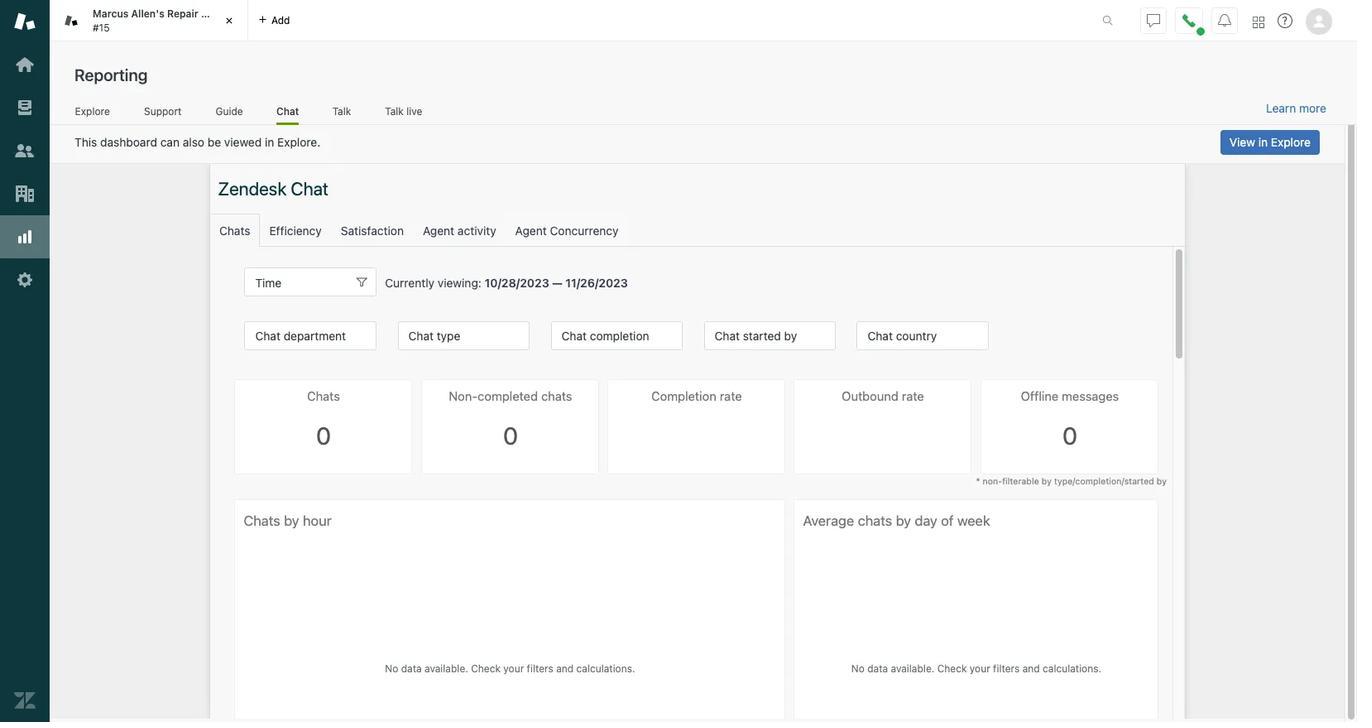 Task type: describe. For each thing, give the bounding box(es) containing it.
view
[[1230, 135, 1256, 149]]

view in explore
[[1230, 135, 1312, 149]]

close image
[[221, 12, 238, 29]]

reporting image
[[14, 226, 36, 248]]

chat link
[[277, 105, 299, 125]]

live
[[407, 105, 423, 117]]

get help image
[[1278, 13, 1293, 28]]

views image
[[14, 97, 36, 118]]

talk for talk
[[333, 105, 351, 117]]

#15
[[93, 21, 110, 34]]

this
[[75, 135, 97, 149]]

more
[[1300, 101, 1327, 115]]

this dashboard can also be viewed in explore.
[[75, 135, 321, 149]]

button displays agent's chat status as invisible. image
[[1148, 14, 1161, 27]]

guide
[[216, 105, 243, 117]]

marcus allen's repair ticket #15
[[93, 8, 231, 34]]

explore inside explore link
[[75, 105, 110, 117]]

ticket
[[201, 8, 231, 20]]

explore link
[[75, 105, 110, 123]]

zendesk products image
[[1254, 16, 1265, 28]]

admin image
[[14, 269, 36, 291]]

also
[[183, 135, 205, 149]]

marcus
[[93, 8, 129, 20]]

add button
[[248, 0, 300, 41]]

guide link
[[215, 105, 243, 123]]

support link
[[144, 105, 182, 123]]

organizations image
[[14, 183, 36, 205]]

learn more
[[1267, 101, 1327, 115]]

in inside "button"
[[1259, 135, 1269, 149]]

viewed
[[224, 135, 262, 149]]



Task type: locate. For each thing, give the bounding box(es) containing it.
allen's
[[131, 8, 165, 20]]

chat
[[277, 105, 299, 117]]

talk for talk live
[[385, 105, 404, 117]]

support
[[144, 105, 182, 117]]

customers image
[[14, 140, 36, 161]]

be
[[208, 135, 221, 149]]

talk live
[[385, 105, 423, 117]]

tabs tab list
[[50, 0, 1086, 41]]

0 vertical spatial explore
[[75, 105, 110, 117]]

view in explore button
[[1221, 130, 1321, 155]]

explore.
[[277, 135, 321, 149]]

1 horizontal spatial in
[[1259, 135, 1269, 149]]

explore up this
[[75, 105, 110, 117]]

get started image
[[14, 54, 36, 75]]

1 in from the left
[[265, 135, 274, 149]]

notifications image
[[1219, 14, 1232, 27]]

in
[[265, 135, 274, 149], [1259, 135, 1269, 149]]

0 horizontal spatial in
[[265, 135, 274, 149]]

0 horizontal spatial talk
[[333, 105, 351, 117]]

explore
[[75, 105, 110, 117], [1272, 135, 1312, 149]]

main element
[[0, 0, 50, 722]]

zendesk image
[[14, 690, 36, 711]]

2 talk from the left
[[385, 105, 404, 117]]

learn more link
[[1267, 101, 1327, 116]]

tab containing marcus allen's repair ticket
[[50, 0, 248, 41]]

2 in from the left
[[1259, 135, 1269, 149]]

talk right chat
[[333, 105, 351, 117]]

add
[[272, 14, 290, 26]]

zendesk support image
[[14, 11, 36, 32]]

0 horizontal spatial explore
[[75, 105, 110, 117]]

in right viewed
[[265, 135, 274, 149]]

1 horizontal spatial explore
[[1272, 135, 1312, 149]]

in right view
[[1259, 135, 1269, 149]]

dashboard
[[100, 135, 157, 149]]

1 horizontal spatial talk
[[385, 105, 404, 117]]

talk link
[[332, 105, 352, 123]]

repair
[[167, 8, 199, 20]]

can
[[160, 135, 180, 149]]

talk
[[333, 105, 351, 117], [385, 105, 404, 117]]

1 talk from the left
[[333, 105, 351, 117]]

reporting
[[75, 65, 148, 84]]

learn
[[1267, 101, 1297, 115]]

explore down learn more link
[[1272, 135, 1312, 149]]

talk live link
[[385, 105, 423, 123]]

tab
[[50, 0, 248, 41]]

talk left the live
[[385, 105, 404, 117]]

explore inside "view in explore" "button"
[[1272, 135, 1312, 149]]

talk inside 'link'
[[333, 105, 351, 117]]

1 vertical spatial explore
[[1272, 135, 1312, 149]]



Task type: vqa. For each thing, say whether or not it's contained in the screenshot.
the leftmost In
yes



